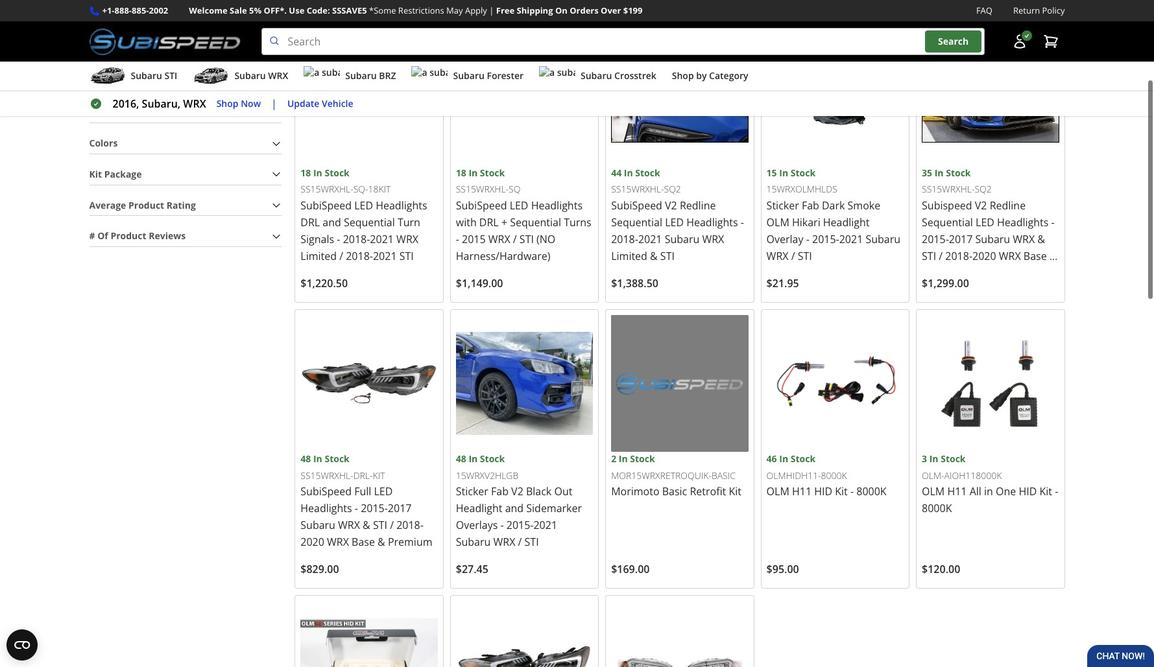 Task type: vqa. For each thing, say whether or not it's contained in the screenshot.
"More"
no



Task type: describe. For each thing, give the bounding box(es) containing it.
free
[[496, 5, 515, 16]]

kit inside dropdown button
[[89, 168, 102, 180]]

/ inside 48 in stock ss15wrxhl-drl-kit subispeed full led headlights - 2015-2017 subaru wrx & sti / 2018- 2020 wrx base & premium
[[390, 519, 394, 533]]

redline for subispeed
[[990, 199, 1026, 213]]

wrx inside 48 in stock 15wrxv2hlgb sticker fab v2 black out headlight and sidemarker overlays - 2015-2021 subaru wrx / sti
[[493, 536, 515, 550]]

wrx inside "15 in stock 15wrxolmhlds sticker fab dark smoke olm hikari headlight overlay - 2015-2021 subaru wrx / sti"
[[767, 249, 789, 263]]

wrx inside 44 in stock ss15wrxhl-sq2 subispeed v2 redline sequential led headlights - 2018-2021 subaru wrx limited & sti
[[702, 232, 724, 247]]

stock for subispeed full led headlights - 2015-2017 subaru wrx & sti / 2018- 2020 wrx base & premium
[[325, 453, 350, 465]]

v2 for fab
[[511, 485, 523, 499]]

#
[[89, 230, 95, 242]]

headlights inside 18 in stock ss15wrxhl-sq subispeed led headlights with drl + sequential turns - 2015 wrx / sti (no harness/hardware)
[[531, 198, 583, 213]]

a subaru forester thumbnail image image
[[412, 66, 448, 86]]

stock for olm h11 hid kit - 8000k
[[791, 453, 816, 465]]

olmhidh11-
[[767, 469, 821, 482]]

- inside 48 in stock ss15wrxhl-drl-kit subispeed full led headlights - 2015-2017 subaru wrx & sti / 2018- 2020 wrx base & premium
[[355, 502, 358, 516]]

shop now
[[216, 97, 261, 109]]

$199
[[623, 5, 643, 16]]

$829.00
[[301, 563, 339, 577]]

18 for subispeed led headlights drl and sequential turn signals - 2018-2021 wrx limited / 2018-2021 sti
[[301, 167, 311, 179]]

kit inside 46 in stock olmhidh11-8000k olm h11 hid kit - 8000k
[[835, 485, 848, 499]]

2015- inside "15 in stock 15wrxolmhlds sticker fab dark smoke olm hikari headlight overlay - 2015-2021 subaru wrx / sti"
[[812, 232, 839, 247]]

v2 for subispeed
[[665, 198, 677, 213]]

subispeed led headlights drl and sequential turn signals - 2018-2021 wrx limited / 2018-2021 sti image
[[301, 29, 438, 166]]

all
[[970, 485, 981, 499]]

out
[[554, 485, 572, 499]]

base inside 35 in stock ss15wrxhl-sq2 subispeed v2 redline sequential led headlights - 2015-2017 subaru wrx & sti / 2018-2020 wrx base & premium
[[1024, 249, 1047, 263]]

headlight inside "15 in stock 15wrxolmhlds sticker fab dark smoke olm hikari headlight overlay - 2015-2021 subaru wrx / sti"
[[823, 215, 870, 230]]

# of product reviews
[[89, 230, 186, 242]]

subaru forester button
[[412, 64, 524, 90]]

code:
[[307, 5, 330, 16]]

2016,
[[113, 97, 139, 111]]

& inside 44 in stock ss15wrxhl-sq2 subispeed v2 redline sequential led headlights - 2018-2021 subaru wrx limited & sti
[[650, 249, 658, 263]]

a subaru sti thumbnail image image
[[89, 66, 126, 86]]

18 in stock ss15wrxhl-sq subispeed led headlights with drl + sequential turns - 2015 wrx / sti (no harness/hardware)
[[456, 167, 592, 263]]

led inside 48 in stock ss15wrxhl-drl-kit subispeed full led headlights - 2015-2017 subaru wrx & sti / 2018- 2020 wrx base & premium
[[374, 485, 393, 499]]

led inside 44 in stock ss15wrxhl-sq2 subispeed v2 redline sequential led headlights - 2018-2021 subaru wrx limited & sti
[[665, 215, 684, 230]]

subaru inside 48 in stock ss15wrxhl-drl-kit subispeed full led headlights - 2015-2017 subaru wrx & sti / 2018- 2020 wrx base & premium
[[301, 519, 335, 533]]

2
[[611, 453, 616, 465]]

stock for sticker fab dark smoke olm hikari headlight overlay - 2015-2021 subaru wrx / sti
[[791, 167, 816, 179]]

48 for sticker fab v2 black out headlight and sidemarker overlays - 2015-2021 subaru wrx / sti
[[456, 453, 466, 465]]

- inside 18 in stock ss15wrxhl-sq subispeed led headlights with drl + sequential turns - 2015 wrx / sti (no harness/hardware)
[[456, 232, 459, 247]]

led inside 18 in stock ss15wrxhl-sq subispeed led headlights with drl + sequential turns - 2015 wrx / sti (no harness/hardware)
[[510, 198, 528, 213]]

sequential inside 35 in stock ss15wrxhl-sq2 subispeed v2 redline sequential led headlights - 2015-2017 subaru wrx & sti / 2018-2020 wrx base & premium
[[922, 215, 973, 230]]

colors button
[[89, 134, 282, 154]]

*some restrictions may apply | free shipping on orders over $199
[[369, 5, 643, 16]]

2017 inside 35 in stock ss15wrxhl-sq2 subispeed v2 redline sequential led headlights - 2015-2017 subaru wrx & sti / 2018-2020 wrx base & premium
[[949, 232, 973, 247]]

basic
[[662, 485, 687, 499]]

limited inside '18 in stock ss15wrxhl-sq-18kit subispeed led headlights drl and sequential turn signals - 2018-2021 wrx limited / 2018-2021 sti'
[[301, 249, 337, 263]]

2 in stock mor15wrxretroquik-basic morimoto basic retrofit kit
[[611, 453, 742, 499]]

15
[[767, 167, 777, 179]]

44
[[611, 167, 622, 179]]

subispeed inside 44 in stock ss15wrxhl-sq2 subispeed v2 redline sequential led headlights - 2018-2021 subaru wrx limited & sti
[[611, 198, 662, 213]]

forester
[[487, 70, 524, 82]]

subispeed inside 48 in stock ss15wrxhl-drl-kit subispeed full led headlights - 2015-2017 subaru wrx & sti / 2018- 2020 wrx base & premium
[[301, 485, 352, 499]]

morimoto
[[611, 485, 660, 499]]

subaru brz button
[[304, 64, 396, 90]]

stock for subispeed v2 redline sequential led headlights - 2018-2021 subaru wrx limited & sti
[[635, 167, 660, 179]]

reset button
[[255, 48, 282, 80]]

subaru forester
[[453, 70, 524, 82]]

shop for shop by category
[[672, 70, 694, 82]]

retrofit
[[690, 485, 726, 499]]

46
[[767, 453, 777, 465]]

harness/hardware)
[[456, 249, 550, 263]]

return policy link
[[1013, 4, 1065, 18]]

shop by category
[[672, 70, 748, 82]]

sti inside 48 in stock ss15wrxhl-drl-kit subispeed full led headlights - 2015-2017 subaru wrx & sti / 2018- 2020 wrx base & premium
[[373, 519, 387, 533]]

package
[[104, 168, 142, 180]]

in
[[984, 485, 993, 499]]

crosstrek
[[614, 70, 656, 82]]

48 in stock ss15wrxhl-drl-kit subispeed full led headlights - 2015-2017 subaru wrx & sti / 2018- 2020 wrx base & premium
[[301, 453, 432, 550]]

off*.
[[264, 5, 287, 16]]

subaru brz
[[345, 70, 396, 82]]

$21.95
[[767, 276, 799, 291]]

sti inside 48 in stock 15wrxv2hlgb sticker fab v2 black out headlight and sidemarker overlays - 2015-2021 subaru wrx / sti
[[525, 536, 539, 550]]

888-
[[115, 5, 132, 16]]

sticker for headlight
[[456, 485, 488, 499]]

brand
[[89, 106, 117, 118]]

subaru inside 44 in stock ss15wrxhl-sq2 subispeed v2 redline sequential led headlights - 2018-2021 subaru wrx limited & sti
[[665, 232, 700, 247]]

drl for +
[[479, 215, 499, 230]]

sti inside "15 in stock 15wrxolmhlds sticker fab dark smoke olm hikari headlight overlay - 2015-2021 subaru wrx / sti"
[[798, 249, 812, 263]]

/ inside '18 in stock ss15wrxhl-sq-18kit subispeed led headlights drl and sequential turn signals - 2018-2021 wrx limited / 2018-2021 sti'
[[339, 249, 343, 263]]

subaru inside "15 in stock 15wrxolmhlds sticker fab dark smoke olm hikari headlight overlay - 2015-2021 subaru wrx / sti"
[[866, 232, 901, 247]]

overlays
[[456, 519, 498, 533]]

smoke
[[848, 198, 880, 213]]

in for morimoto basic retrofit kit
[[619, 453, 628, 465]]

subispeed
[[922, 199, 972, 213]]

signals
[[301, 232, 334, 247]]

kit package button
[[89, 165, 282, 185]]

*some
[[369, 5, 396, 16]]

base inside 48 in stock ss15wrxhl-drl-kit subispeed full led headlights - 2015-2017 subaru wrx & sti / 2018- 2020 wrx base & premium
[[352, 536, 375, 550]]

/ inside 35 in stock ss15wrxhl-sq2 subispeed v2 redline sequential led headlights - 2015-2017 subaru wrx & sti / 2018-2020 wrx base & premium
[[939, 249, 943, 263]]

- inside 44 in stock ss15wrxhl-sq2 subispeed v2 redline sequential led headlights - 2018-2021 subaru wrx limited & sti
[[741, 215, 744, 230]]

in for olm h11 all in one hid kit - 8000k
[[929, 453, 938, 465]]

2018- inside 44 in stock ss15wrxhl-sq2 subispeed v2 redline sequential led headlights - 2018-2021 subaru wrx limited & sti
[[611, 232, 638, 247]]

2018- inside 48 in stock ss15wrxhl-drl-kit subispeed full led headlights - 2015-2017 subaru wrx & sti / 2018- 2020 wrx base & premium
[[397, 519, 424, 533]]

2015- inside 48 in stock ss15wrxhl-drl-kit subispeed full led headlights - 2015-2017 subaru wrx & sti / 2018- 2020 wrx base & premium
[[361, 502, 388, 516]]

# of product reviews button
[[89, 227, 282, 247]]

sti inside 18 in stock ss15wrxhl-sq subispeed led headlights with drl + sequential turns - 2015 wrx / sti (no harness/hardware)
[[520, 232, 534, 247]]

2015
[[462, 232, 486, 247]]

subispeed inside 18 in stock ss15wrxhl-sq subispeed led headlights with drl + sequential turns - 2015 wrx / sti (no harness/hardware)
[[456, 198, 507, 213]]

olm-
[[922, 470, 944, 482]]

headlights inside '18 in stock ss15wrxhl-sq-18kit subispeed led headlights drl and sequential turn signals - 2018-2021 wrx limited / 2018-2021 sti'
[[376, 198, 427, 213]]

2021 inside 44 in stock ss15wrxhl-sq2 subispeed v2 redline sequential led headlights - 2018-2021 subaru wrx limited & sti
[[638, 232, 662, 247]]

sti inside 44 in stock ss15wrxhl-sq2 subispeed v2 redline sequential led headlights - 2018-2021 subaru wrx limited & sti
[[660, 249, 675, 263]]

1 horizontal spatial 8000k
[[857, 485, 887, 499]]

min
[[89, 36, 106, 48]]

in for subispeed v2 redline sequential led headlights - 2018-2021 subaru wrx limited & sti
[[624, 167, 633, 179]]

maximum slider
[[269, 16, 282, 29]]

led inside 35 in stock ss15wrxhl-sq2 subispeed v2 redline sequential led headlights - 2015-2017 subaru wrx & sti / 2018-2020 wrx base & premium
[[976, 215, 995, 230]]

sticker for hikari
[[767, 198, 799, 213]]

average product rating
[[89, 199, 196, 211]]

colors
[[89, 137, 118, 149]]

2016, subaru, wrx
[[113, 97, 206, 111]]

48 in stock 15wrxv2hlgb sticker fab v2 black out headlight and sidemarker overlays - 2015-2021 subaru wrx / sti
[[456, 453, 582, 550]]

stock for morimoto basic retrofit kit
[[630, 453, 655, 465]]

sequential inside 18 in stock ss15wrxhl-sq subispeed led headlights with drl + sequential turns - 2015 wrx / sti (no harness/hardware)
[[510, 215, 561, 230]]

subaru crosstrek
[[581, 70, 656, 82]]

+1-888-885-2002 link
[[102, 4, 168, 18]]

in for subispeed full led headlights - 2015-2017 subaru wrx & sti / 2018- 2020 wrx base & premium
[[313, 453, 322, 465]]

sq-
[[353, 183, 368, 195]]

2015- inside 35 in stock ss15wrxhl-sq2 subispeed v2 redline sequential led headlights - 2015-2017 subaru wrx & sti / 2018-2020 wrx base & premium
[[922, 232, 949, 247]]

1 horizontal spatial |
[[489, 5, 494, 16]]

$1,220.50
[[301, 276, 348, 291]]

0 vertical spatial product
[[128, 199, 164, 211]]

return policy
[[1013, 5, 1065, 16]]

$1,388.50
[[611, 276, 658, 291]]

max
[[171, 36, 189, 48]]

category
[[709, 70, 748, 82]]

35
[[922, 167, 932, 179]]

subaru crosstrek button
[[539, 64, 656, 90]]

shop now link
[[216, 97, 261, 111]]

2020 inside 48 in stock ss15wrxhl-drl-kit subispeed full led headlights - 2015-2017 subaru wrx & sti / 2018- 2020 wrx base & premium
[[301, 536, 324, 550]]

$1,149.00
[[456, 276, 503, 291]]

sticker fab v2 black out headlight and sidemarker overlays - 2015-2021 subaru wrx / sti image
[[456, 315, 593, 452]]

mor15wrxretroquik-
[[611, 469, 712, 482]]

stock for subispeed v2 redline sequential led headlights - 2015-2017 subaru wrx & sti / 2018-2020 wrx base & premium
[[946, 167, 971, 179]]

overlay
[[767, 232, 804, 247]]

$1,299.00
[[922, 276, 969, 291]]

rating
[[167, 199, 196, 211]]

1 vertical spatial product
[[111, 230, 146, 242]]

sq
[[509, 183, 521, 195]]

18kit
[[368, 183, 391, 195]]

subispeed sequential full led headlights image
[[456, 602, 593, 668]]

sidemarker
[[526, 502, 582, 516]]

/ inside 48 in stock 15wrxv2hlgb sticker fab v2 black out headlight and sidemarker overlays - 2015-2021 subaru wrx / sti
[[518, 536, 522, 550]]

subaru wrx button
[[193, 64, 288, 90]]

5%
[[249, 5, 262, 16]]

led inside '18 in stock ss15wrxhl-sq-18kit subispeed led headlights drl and sequential turn signals - 2018-2021 wrx limited / 2018-2021 sti'
[[354, 198, 373, 213]]

sti inside dropdown button
[[164, 70, 177, 82]]



Task type: locate. For each thing, give the bounding box(es) containing it.
redline inside 35 in stock ss15wrxhl-sq2 subispeed v2 redline sequential led headlights - 2015-2017 subaru wrx & sti / 2018-2020 wrx base & premium
[[990, 199, 1026, 213]]

2015-
[[812, 232, 839, 247], [922, 232, 949, 247], [361, 502, 388, 516], [507, 519, 534, 533]]

2 sq2 from the left
[[975, 183, 992, 195]]

in for olm h11 hid kit - 8000k
[[779, 453, 788, 465]]

1 horizontal spatial headlight
[[823, 215, 870, 230]]

olm up overlay
[[767, 215, 789, 230]]

sequential inside 44 in stock ss15wrxhl-sq2 subispeed v2 redline sequential led headlights - 2018-2021 subaru wrx limited & sti
[[611, 215, 662, 230]]

1 vertical spatial premium
[[388, 536, 432, 550]]

brand button
[[89, 103, 282, 123]]

1 horizontal spatial sq2
[[975, 183, 992, 195]]

sequential down subispeed
[[922, 215, 973, 230]]

sequential down 44
[[611, 215, 662, 230]]

black
[[526, 485, 552, 499]]

hid inside 46 in stock olmhidh11-8000k olm h11 hid kit - 8000k
[[814, 485, 832, 499]]

update vehicle button
[[287, 97, 353, 111]]

ss15wrxhl- for subispeed led headlights drl and sequential turn signals - 2018-2021 wrx limited / 2018-2021 sti
[[301, 183, 353, 195]]

use
[[289, 5, 304, 16]]

0 vertical spatial base
[[1024, 249, 1047, 263]]

and inside 48 in stock 15wrxv2hlgb sticker fab v2 black out headlight and sidemarker overlays - 2015-2021 subaru wrx / sti
[[505, 502, 524, 516]]

olm for olm h11 all in one hid kit - 8000k
[[922, 485, 945, 499]]

subispeed down 44
[[611, 198, 662, 213]]

$95.00
[[767, 563, 799, 577]]

0 horizontal spatial headlight
[[456, 502, 502, 516]]

- inside "15 in stock 15wrxolmhlds sticker fab dark smoke olm hikari headlight overlay - 2015-2021 subaru wrx / sti"
[[806, 232, 810, 247]]

reset
[[255, 57, 282, 71]]

0 vertical spatial fab
[[802, 198, 819, 213]]

1 horizontal spatial limited
[[611, 249, 647, 263]]

product up # of product reviews
[[128, 199, 164, 211]]

product
[[128, 199, 164, 211], [111, 230, 146, 242]]

sq2 inside 35 in stock ss15wrxhl-sq2 subispeed v2 redline sequential led headlights - 2015-2017 subaru wrx & sti / 2018-2020 wrx base & premium
[[975, 183, 992, 195]]

48
[[301, 453, 311, 465], [456, 453, 466, 465]]

fab inside 48 in stock 15wrxv2hlgb sticker fab v2 black out headlight and sidemarker overlays - 2015-2021 subaru wrx / sti
[[491, 485, 509, 499]]

in for subispeed v2 redline sequential led headlights - 2015-2017 subaru wrx & sti / 2018-2020 wrx base & premium
[[935, 167, 944, 179]]

1 h11 from the left
[[792, 485, 812, 499]]

0 horizontal spatial 18
[[301, 167, 311, 179]]

2021 inside "15 in stock 15wrxolmhlds sticker fab dark smoke olm hikari headlight overlay - 2015-2021 subaru wrx / sti"
[[839, 232, 863, 247]]

wrx
[[268, 70, 288, 82], [183, 97, 206, 111], [396, 232, 418, 247], [488, 232, 510, 247], [702, 232, 724, 247], [1013, 232, 1035, 247], [767, 249, 789, 263], [999, 249, 1021, 263], [338, 519, 360, 533], [327, 536, 349, 550], [493, 536, 515, 550]]

hikari
[[792, 215, 820, 230]]

subaru inside 35 in stock ss15wrxhl-sq2 subispeed v2 redline sequential led headlights - 2015-2017 subaru wrx & sti / 2018-2020 wrx base & premium
[[975, 232, 1010, 247]]

sale
[[230, 5, 247, 16]]

ss15wrxhl- up subispeed
[[922, 183, 975, 195]]

2021 inside 48 in stock 15wrxv2hlgb sticker fab v2 black out headlight and sidemarker overlays - 2015-2021 subaru wrx / sti
[[534, 519, 557, 533]]

sticker down 15wrxolmhlds
[[767, 198, 799, 213]]

8000k inside 3 in stock olm-aioh118000k olm h11 all in one hid kit - 8000k
[[922, 502, 952, 516]]

| right now
[[271, 97, 277, 111]]

drl-
[[353, 469, 373, 482]]

0 vertical spatial premium
[[922, 266, 966, 280]]

in inside 2 in stock mor15wrxretroquik-basic morimoto basic retrofit kit
[[619, 453, 628, 465]]

ss15wrxhl- for subispeed v2 redline sequential led headlights - 2018-2021 subaru wrx limited & sti
[[611, 183, 664, 195]]

ss15wrxhl- for subispeed full led headlights - 2015-2017 subaru wrx & sti / 2018- 2020 wrx base & premium
[[301, 469, 353, 482]]

wrx inside 'dropdown button'
[[268, 70, 288, 82]]

redline inside 44 in stock ss15wrxhl-sq2 subispeed v2 redline sequential led headlights - 2018-2021 subaru wrx limited & sti
[[680, 198, 716, 213]]

0 horizontal spatial hid
[[814, 485, 832, 499]]

1 vertical spatial and
[[505, 502, 524, 516]]

headlight
[[823, 215, 870, 230], [456, 502, 502, 516]]

sticker inside 48 in stock 15wrxv2hlgb sticker fab v2 black out headlight and sidemarker overlays - 2015-2021 subaru wrx / sti
[[456, 485, 488, 499]]

subaru sti button
[[89, 64, 177, 90]]

headlights inside 35 in stock ss15wrxhl-sq2 subispeed v2 redline sequential led headlights - 2015-2017 subaru wrx & sti / 2018-2020 wrx base & premium
[[997, 215, 1049, 230]]

drl left + at the top left of the page
[[479, 215, 499, 230]]

stock inside 3 in stock olm-aioh118000k olm h11 all in one hid kit - 8000k
[[941, 453, 966, 465]]

sq2 for subispeed
[[975, 183, 992, 195]]

h11 left the all
[[947, 485, 967, 499]]

1 horizontal spatial h11
[[947, 485, 967, 499]]

premium inside 48 in stock ss15wrxhl-drl-kit subispeed full led headlights - 2015-2017 subaru wrx & sti / 2018- 2020 wrx base & premium
[[388, 536, 432, 550]]

limited up $1,388.50
[[611, 249, 647, 263]]

in
[[313, 167, 322, 179], [469, 167, 478, 179], [624, 167, 633, 179], [779, 167, 788, 179], [935, 167, 944, 179], [313, 453, 322, 465], [469, 453, 478, 465], [619, 453, 628, 465], [779, 453, 788, 465], [929, 453, 938, 465]]

48 for subispeed full led headlights - 2015-2017 subaru wrx & sti / 2018- 2020 wrx base & premium
[[301, 453, 311, 465]]

h11
[[792, 485, 812, 499], [947, 485, 967, 499]]

18
[[301, 167, 311, 179], [456, 167, 466, 179]]

1 vertical spatial |
[[271, 97, 277, 111]]

v2 for subispeed
[[975, 199, 987, 213]]

2018-
[[343, 232, 370, 247], [611, 232, 638, 247], [346, 249, 373, 263], [945, 249, 973, 263], [397, 519, 424, 533]]

a subaru brz thumbnail image image
[[304, 66, 340, 86]]

- inside 46 in stock olmhidh11-8000k olm h11 hid kit - 8000k
[[850, 485, 854, 499]]

in inside 48 in stock 15wrxv2hlgb sticker fab v2 black out headlight and sidemarker overlays - 2015-2021 subaru wrx / sti
[[469, 453, 478, 465]]

2 hid from the left
[[1019, 485, 1037, 499]]

sq2 for subispeed
[[664, 183, 681, 195]]

1 horizontal spatial 2020
[[973, 249, 996, 263]]

stock inside 35 in stock ss15wrxhl-sq2 subispeed v2 redline sequential led headlights - 2015-2017 subaru wrx & sti / 2018-2020 wrx base & premium
[[946, 167, 971, 179]]

0 horizontal spatial base
[[352, 536, 375, 550]]

subispeed logo image
[[89, 28, 240, 55]]

headlight inside 48 in stock 15wrxv2hlgb sticker fab v2 black out headlight and sidemarker overlays - 2015-2021 subaru wrx / sti
[[456, 502, 502, 516]]

in inside 3 in stock olm-aioh118000k olm h11 all in one hid kit - 8000k
[[929, 453, 938, 465]]

in inside 18 in stock ss15wrxhl-sq subispeed led headlights with drl + sequential turns - 2015 wrx / sti (no harness/hardware)
[[469, 167, 478, 179]]

0 horizontal spatial sq2
[[664, 183, 681, 195]]

h11 inside 3 in stock olm-aioh118000k olm h11 all in one hid kit - 8000k
[[947, 485, 967, 499]]

2018- inside 35 in stock ss15wrxhl-sq2 subispeed v2 redline sequential led headlights - 2015-2017 subaru wrx & sti / 2018-2020 wrx base & premium
[[945, 249, 973, 263]]

and for -
[[323, 215, 341, 230]]

stock for olm h11 all in one hid kit - 8000k
[[941, 453, 966, 465]]

olm down olm-
[[922, 485, 945, 499]]

15wrxv2hlgb
[[456, 469, 519, 482]]

1 vertical spatial 2017
[[388, 502, 412, 516]]

shop for shop now
[[216, 97, 238, 109]]

2 horizontal spatial v2
[[975, 199, 987, 213]]

return
[[1013, 5, 1040, 16]]

15wrxolmhlds
[[767, 183, 837, 195]]

h11 for all
[[947, 485, 967, 499]]

1 vertical spatial fab
[[491, 485, 509, 499]]

subispeed left full
[[301, 485, 352, 499]]

full
[[354, 485, 371, 499]]

1 vertical spatial 2020
[[301, 536, 324, 550]]

2021
[[370, 232, 394, 247], [638, 232, 662, 247], [839, 232, 863, 247], [373, 249, 397, 263], [534, 519, 557, 533]]

stock inside 48 in stock 15wrxv2hlgb sticker fab v2 black out headlight and sidemarker overlays - 2015-2021 subaru wrx / sti
[[480, 453, 505, 465]]

olm down olmhidh11-
[[767, 485, 789, 499]]

2017 inside 48 in stock ss15wrxhl-drl-kit subispeed full led headlights - 2015-2017 subaru wrx & sti / 2018- 2020 wrx base & premium
[[388, 502, 412, 516]]

2015- down sidemarker
[[507, 519, 534, 533]]

1 vertical spatial sticker
[[456, 485, 488, 499]]

$169.00
[[611, 563, 650, 577]]

subispeed
[[301, 198, 352, 213], [456, 198, 507, 213], [611, 198, 662, 213], [301, 485, 352, 499]]

0 vertical spatial headlight
[[823, 215, 870, 230]]

a subaru wrx thumbnail image image
[[193, 66, 229, 86]]

subispeed led headlights with drl + sequential turns - 2015 wrx / sti (no harness/hardware) image
[[456, 29, 593, 166]]

1 hid from the left
[[814, 485, 832, 499]]

15 in stock 15wrxolmhlds sticker fab dark smoke olm hikari headlight overlay - 2015-2021 subaru wrx / sti
[[767, 167, 901, 263]]

subaru,
[[142, 97, 181, 111]]

led
[[354, 198, 373, 213], [510, 198, 528, 213], [665, 215, 684, 230], [976, 215, 995, 230], [374, 485, 393, 499]]

search
[[938, 35, 969, 48]]

1 horizontal spatial sticker
[[767, 198, 799, 213]]

search input field
[[261, 28, 985, 55]]

wrx inside 18 in stock ss15wrxhl-sq subispeed led headlights with drl + sequential turns - 2015 wrx / sti (no harness/hardware)
[[488, 232, 510, 247]]

kit
[[373, 469, 385, 482]]

18 inside 18 in stock ss15wrxhl-sq subispeed led headlights with drl + sequential turns - 2015 wrx / sti (no harness/hardware)
[[456, 167, 466, 179]]

drl up signals
[[301, 215, 320, 230]]

1 horizontal spatial and
[[505, 502, 524, 516]]

update
[[287, 97, 319, 109]]

subispeed full led headlights - 2015-2017 subaru wrx & sti / 2018-2020 wrx base & premium image
[[301, 315, 438, 452]]

drl for and
[[301, 215, 320, 230]]

kit inside 2 in stock mor15wrxretroquik-basic morimoto basic retrofit kit
[[729, 485, 742, 499]]

in inside "15 in stock 15wrxolmhlds sticker fab dark smoke olm hikari headlight overlay - 2015-2021 subaru wrx / sti"
[[779, 167, 788, 179]]

2015- inside 48 in stock 15wrxv2hlgb sticker fab v2 black out headlight and sidemarker overlays - 2015-2021 subaru wrx / sti
[[507, 519, 534, 533]]

and for 2015-
[[505, 502, 524, 516]]

ss15wrxhl- inside 44 in stock ss15wrxhl-sq2 subispeed v2 redline sequential led headlights - 2018-2021 subaru wrx limited & sti
[[611, 183, 664, 195]]

average
[[89, 199, 126, 211]]

headlights inside 44 in stock ss15wrxhl-sq2 subispeed v2 redline sequential led headlights - 2018-2021 subaru wrx limited & sti
[[687, 215, 738, 230]]

1 drl from the left
[[301, 215, 320, 230]]

2015- down the hikari at the top right of the page
[[812, 232, 839, 247]]

18 in stock ss15wrxhl-sq-18kit subispeed led headlights drl and sequential turn signals - 2018-2021 wrx limited / 2018-2021 sti
[[301, 167, 427, 263]]

2020 inside 35 in stock ss15wrxhl-sq2 subispeed v2 redline sequential led headlights - 2015-2017 subaru wrx & sti / 2018-2020 wrx base & premium
[[973, 249, 996, 263]]

1 18 from the left
[[301, 167, 311, 179]]

over
[[601, 5, 621, 16]]

turn
[[398, 215, 420, 230]]

shop left now
[[216, 97, 238, 109]]

headlights
[[376, 198, 427, 213], [531, 198, 583, 213], [687, 215, 738, 230], [997, 215, 1049, 230], [301, 502, 352, 516]]

premium inside 35 in stock ss15wrxhl-sq2 subispeed v2 redline sequential led headlights - 2015-2017 subaru wrx & sti / 2018-2020 wrx base & premium
[[922, 266, 966, 280]]

vehicle
[[322, 97, 353, 109]]

headlight up overlays
[[456, 502, 502, 516]]

46 in stock olmhidh11-8000k olm h11 hid kit - 8000k
[[767, 453, 887, 499]]

orders
[[570, 5, 599, 16]]

dark
[[822, 198, 845, 213]]

olm h11 all in one hid kit - 8000k image
[[922, 315, 1059, 452]]

sticker down 15wrxv2hlgb at the left
[[456, 485, 488, 499]]

1 horizontal spatial base
[[1024, 249, 1047, 263]]

drl inside 18 in stock ss15wrxhl-sq subispeed led headlights with drl + sequential turns - 2015 wrx / sti (no harness/hardware)
[[479, 215, 499, 230]]

premium
[[922, 266, 966, 280], [388, 536, 432, 550]]

button image
[[1012, 34, 1027, 49]]

shop left by
[[672, 70, 694, 82]]

2 vertical spatial 8000k
[[922, 502, 952, 516]]

v2
[[665, 198, 677, 213], [975, 199, 987, 213], [511, 485, 523, 499]]

sti inside '18 in stock ss15wrxhl-sq-18kit subispeed led headlights drl and sequential turn signals - 2018-2021 wrx limited / 2018-2021 sti'
[[399, 249, 414, 263]]

in for subispeed led headlights with drl + sequential turns - 2015 wrx / sti (no harness/hardware)
[[469, 167, 478, 179]]

policy
[[1042, 5, 1065, 16]]

v2 inside 44 in stock ss15wrxhl-sq2 subispeed v2 redline sequential led headlights - 2018-2021 subaru wrx limited & sti
[[665, 198, 677, 213]]

0 horizontal spatial |
[[271, 97, 277, 111]]

drl inside '18 in stock ss15wrxhl-sq-18kit subispeed led headlights drl and sequential turn signals - 2018-2021 wrx limited / 2018-2021 sti'
[[301, 215, 320, 230]]

2 limited from the left
[[611, 249, 647, 263]]

2 sequential from the left
[[510, 215, 561, 230]]

subispeed v2 redline sequential led headlights - 2018-2021 subaru wrx limited & sti image
[[611, 29, 748, 166]]

1 horizontal spatial premium
[[922, 266, 966, 280]]

/ inside "15 in stock 15wrxolmhlds sticker fab dark smoke olm hikari headlight overlay - 2015-2021 subaru wrx / sti"
[[791, 249, 795, 263]]

fab for headlight
[[491, 485, 509, 499]]

1 vertical spatial shop
[[216, 97, 238, 109]]

0 vertical spatial sticker
[[767, 198, 799, 213]]

subispeed v2 redline sequential led headlights - 2015-2017 subaru wrx & sti / 2018-2020 wrx base & premium image
[[922, 29, 1059, 166]]

basic
[[712, 469, 736, 482]]

subaru inside 48 in stock 15wrxv2hlgb sticker fab v2 black out headlight and sidemarker overlays - 2015-2021 subaru wrx / sti
[[456, 536, 491, 550]]

in for sticker fab v2 black out headlight and sidemarker overlays - 2015-2021 subaru wrx / sti
[[469, 453, 478, 465]]

in for subispeed led headlights drl and sequential turn signals - 2018-2021 wrx limited / 2018-2021 sti
[[313, 167, 322, 179]]

restrictions
[[398, 5, 444, 16]]

1 horizontal spatial drl
[[479, 215, 499, 230]]

- inside 48 in stock 15wrxv2hlgb sticker fab v2 black out headlight and sidemarker overlays - 2015-2021 subaru wrx / sti
[[500, 519, 504, 533]]

0 horizontal spatial 48
[[301, 453, 311, 465]]

0 horizontal spatial shop
[[216, 97, 238, 109]]

4 sequential from the left
[[922, 215, 973, 230]]

faq link
[[976, 4, 993, 18]]

sti
[[164, 70, 177, 82], [520, 232, 534, 247], [399, 249, 414, 263], [660, 249, 675, 263], [798, 249, 812, 263], [922, 249, 936, 263], [373, 519, 387, 533], [525, 536, 539, 550]]

shipping
[[517, 5, 553, 16]]

sequential inside '18 in stock ss15wrxhl-sq-18kit subispeed led headlights drl and sequential turn signals - 2018-2021 wrx limited / 2018-2021 sti'
[[344, 215, 395, 230]]

18 for subispeed led headlights with drl + sequential turns - 2015 wrx / sti (no harness/hardware)
[[456, 167, 466, 179]]

1 redline from the left
[[680, 198, 716, 213]]

by
[[696, 70, 707, 82]]

minimum slider
[[89, 16, 102, 29]]

h11 down olmhidh11-
[[792, 485, 812, 499]]

2015- down full
[[361, 502, 388, 516]]

in inside 35 in stock ss15wrxhl-sq2 subispeed v2 redline sequential led headlights - 2015-2017 subaru wrx & sti / 2018-2020 wrx base & premium
[[935, 167, 944, 179]]

subispeed inside '18 in stock ss15wrxhl-sq-18kit subispeed led headlights drl and sequential turn signals - 2018-2021 wrx limited / 2018-2021 sti'
[[301, 198, 352, 213]]

sequential down "sq-"
[[344, 215, 395, 230]]

v2 inside 48 in stock 15wrxv2hlgb sticker fab v2 black out headlight and sidemarker overlays - 2015-2021 subaru wrx / sti
[[511, 485, 523, 499]]

sequential up the (no
[[510, 215, 561, 230]]

olm h11 hid kit (5000k) - 2015-2021 subaru wrx image
[[301, 602, 438, 668]]

a subaru crosstrek thumbnail image image
[[539, 66, 575, 86]]

1 limited from the left
[[301, 249, 337, 263]]

2 18 from the left
[[456, 167, 466, 179]]

1 vertical spatial base
[[352, 536, 375, 550]]

0 horizontal spatial 2020
[[301, 536, 324, 550]]

ss15wrxhl- up with
[[456, 183, 509, 195]]

1 48 from the left
[[301, 453, 311, 465]]

$27.45
[[456, 563, 488, 577]]

sq2 inside 44 in stock ss15wrxhl-sq2 subispeed v2 redline sequential led headlights - 2018-2021 subaru wrx limited & sti
[[664, 183, 681, 195]]

welcome
[[189, 5, 227, 16]]

olm h11 hid kit - 8000k image
[[767, 315, 904, 452]]

stock inside 44 in stock ss15wrxhl-sq2 subispeed v2 redline sequential led headlights - 2018-2021 subaru wrx limited & sti
[[635, 167, 660, 179]]

3 in stock olm-aioh118000k olm h11 all in one hid kit - 8000k
[[922, 453, 1058, 516]]

885-
[[132, 5, 149, 16]]

0 vertical spatial 2017
[[949, 232, 973, 247]]

0 horizontal spatial drl
[[301, 215, 320, 230]]

fab
[[802, 198, 819, 213], [491, 485, 509, 499]]

one
[[996, 485, 1016, 499]]

fab for hikari
[[802, 198, 819, 213]]

1 horizontal spatial hid
[[1019, 485, 1037, 499]]

h11 inside 46 in stock olmhidh11-8000k olm h11 hid kit - 8000k
[[792, 485, 812, 499]]

stock inside '18 in stock ss15wrxhl-sq-18kit subispeed led headlights drl and sequential turn signals - 2018-2021 wrx limited / 2018-2021 sti'
[[325, 167, 350, 179]]

2 drl from the left
[[479, 215, 499, 230]]

44 in stock ss15wrxhl-sq2 subispeed v2 redline sequential led headlights - 2018-2021 subaru wrx limited & sti
[[611, 167, 744, 263]]

stock for subispeed led headlights drl and sequential turn signals - 2018-2021 wrx limited / 2018-2021 sti
[[325, 167, 350, 179]]

subaru inside dropdown button
[[345, 70, 377, 82]]

+1-888-885-2002
[[102, 5, 168, 16]]

1 horizontal spatial 18
[[456, 167, 466, 179]]

0 horizontal spatial redline
[[680, 198, 716, 213]]

stock for subispeed led headlights with drl + sequential turns - 2015 wrx / sti (no harness/hardware)
[[480, 167, 505, 179]]

0 vertical spatial 8000k
[[821, 469, 847, 482]]

ss15wrxhl- left kit
[[301, 469, 353, 482]]

0 vertical spatial shop
[[672, 70, 694, 82]]

sti inside 35 in stock ss15wrxhl-sq2 subispeed v2 redline sequential led headlights - 2015-2017 subaru wrx & sti / 2018-2020 wrx base & premium
[[922, 249, 936, 263]]

subispeed up with
[[456, 198, 507, 213]]

0 vertical spatial and
[[323, 215, 341, 230]]

1 horizontal spatial redline
[[990, 199, 1026, 213]]

wrx inside '18 in stock ss15wrxhl-sq-18kit subispeed led headlights drl and sequential turn signals - 2018-2021 wrx limited / 2018-2021 sti'
[[396, 232, 418, 247]]

0 horizontal spatial v2
[[511, 485, 523, 499]]

48 inside 48 in stock 15wrxv2hlgb sticker fab v2 black out headlight and sidemarker overlays - 2015-2021 subaru wrx / sti
[[456, 453, 466, 465]]

/ inside 18 in stock ss15wrxhl-sq subispeed led headlights with drl + sequential turns - 2015 wrx / sti (no harness/hardware)
[[513, 232, 517, 247]]

ss15wrxhl- down 44
[[611, 183, 664, 195]]

subispeed up signals
[[301, 198, 352, 213]]

and inside '18 in stock ss15wrxhl-sq-18kit subispeed led headlights drl and sequential turn signals - 2018-2021 wrx limited / 2018-2021 sti'
[[323, 215, 341, 230]]

olm inside "15 in stock 15wrxolmhlds sticker fab dark smoke olm hikari headlight overlay - 2015-2021 subaru wrx / sti"
[[767, 215, 789, 230]]

2 48 from the left
[[456, 453, 466, 465]]

hid inside 3 in stock olm-aioh118000k olm h11 all in one hid kit - 8000k
[[1019, 485, 1037, 499]]

redline for subispeed
[[680, 198, 716, 213]]

kit
[[89, 168, 102, 180], [729, 485, 742, 499], [835, 485, 848, 499], [1040, 485, 1052, 499]]

Max text field
[[171, 50, 245, 81]]

0 horizontal spatial 2017
[[388, 502, 412, 516]]

0 horizontal spatial 8000k
[[821, 469, 847, 482]]

open widget image
[[6, 630, 38, 661]]

| left the free
[[489, 5, 494, 16]]

fab up the hikari at the top right of the page
[[802, 198, 819, 213]]

0 horizontal spatial fab
[[491, 485, 509, 499]]

1 vertical spatial headlight
[[456, 502, 502, 516]]

limited
[[301, 249, 337, 263], [611, 249, 647, 263]]

limited down signals
[[301, 249, 337, 263]]

hid down olmhidh11-
[[814, 485, 832, 499]]

v2 inside 35 in stock ss15wrxhl-sq2 subispeed v2 redline sequential led headlights - 2015-2017 subaru wrx & sti / 2018-2020 wrx base & premium
[[975, 199, 987, 213]]

and left sidemarker
[[505, 502, 524, 516]]

subaru wrx
[[234, 70, 288, 82]]

subaru inside 'dropdown button'
[[234, 70, 266, 82]]

kit package
[[89, 168, 142, 180]]

0 vertical spatial |
[[489, 5, 494, 16]]

2 redline from the left
[[990, 199, 1026, 213]]

ss15wrxhl- for subispeed led headlights with drl + sequential turns - 2015 wrx / sti (no harness/hardware)
[[456, 183, 509, 195]]

0 horizontal spatial premium
[[388, 536, 432, 550]]

ss15wrxhl- for subispeed v2 redline sequential led headlights - 2015-2017 subaru wrx & sti / 2018-2020 wrx base & premium
[[922, 183, 975, 195]]

shop
[[672, 70, 694, 82], [216, 97, 238, 109]]

fab down 15wrxv2hlgb at the left
[[491, 485, 509, 499]]

1 sq2 from the left
[[664, 183, 681, 195]]

sticker inside "15 in stock 15wrxolmhlds sticker fab dark smoke olm hikari headlight overlay - 2015-2021 subaru wrx / sti"
[[767, 198, 799, 213]]

morimoto basic retrofit kit image
[[611, 315, 748, 452]]

in for sticker fab dark smoke olm hikari headlight overlay - 2015-2021 subaru wrx / sti
[[779, 167, 788, 179]]

olm
[[767, 215, 789, 230], [767, 485, 789, 499], [922, 485, 945, 499]]

2015- down subispeed
[[922, 232, 949, 247]]

Min text field
[[89, 50, 163, 81]]

stock inside "15 in stock 15wrxolmhlds sticker fab dark smoke olm hikari headlight overlay - 2015-2021 subaru wrx / sti"
[[791, 167, 816, 179]]

+
[[501, 215, 507, 230]]

headlight down dark
[[823, 215, 870, 230]]

3 sequential from the left
[[611, 215, 662, 230]]

18 inside '18 in stock ss15wrxhl-sq-18kit subispeed led headlights drl and sequential turn signals - 2018-2021 wrx limited / 2018-2021 sti'
[[301, 167, 311, 179]]

hid right one
[[1019, 485, 1037, 499]]

apply
[[465, 5, 487, 16]]

1 horizontal spatial v2
[[665, 198, 677, 213]]

2 h11 from the left
[[947, 485, 967, 499]]

- inside 35 in stock ss15wrxhl-sq2 subispeed v2 redline sequential led headlights - 2015-2017 subaru wrx & sti / 2018-2020 wrx base & premium
[[1051, 215, 1055, 230]]

welcome sale 5% off*. use code: sssave5
[[189, 5, 367, 16]]

35 in stock ss15wrxhl-sq2 subispeed v2 redline sequential led headlights - 2015-2017 subaru wrx & sti / 2018-2020 wrx base & premium
[[922, 167, 1057, 280]]

h11 for hid
[[792, 485, 812, 499]]

ss15wrxhl- up signals
[[301, 183, 353, 195]]

0 vertical spatial 2020
[[973, 249, 996, 263]]

- inside '18 in stock ss15wrxhl-sq-18kit subispeed led headlights drl and sequential turn signals - 2018-2021 wrx limited / 2018-2021 sti'
[[337, 232, 340, 247]]

0 horizontal spatial and
[[323, 215, 341, 230]]

limited inside 44 in stock ss15wrxhl-sq2 subispeed v2 redline sequential led headlights - 2018-2021 subaru wrx limited & sti
[[611, 249, 647, 263]]

headlights inside 48 in stock ss15wrxhl-drl-kit subispeed full led headlights - 2015-2017 subaru wrx & sti / 2018- 2020 wrx base & premium
[[301, 502, 352, 516]]

subaru sti
[[131, 70, 177, 82]]

1 horizontal spatial 2017
[[949, 232, 973, 247]]

1 vertical spatial 8000k
[[857, 485, 887, 499]]

turns
[[564, 215, 592, 230]]

now
[[241, 97, 261, 109]]

olm inside 46 in stock olmhidh11-8000k olm h11 hid kit - 8000k
[[767, 485, 789, 499]]

on
[[555, 5, 568, 16]]

sticker fab dark smoke olm hikari headlight overlay - 2015-2021 subaru wrx / sti image
[[767, 29, 904, 166]]

olm for olm h11 hid kit - 8000k
[[767, 485, 789, 499]]

2 horizontal spatial 8000k
[[922, 502, 952, 516]]

stock for sticker fab v2 black out headlight and sidemarker overlays - 2015-2021 subaru wrx / sti
[[480, 453, 505, 465]]

1 horizontal spatial shop
[[672, 70, 694, 82]]

- inside 3 in stock olm-aioh118000k olm h11 all in one hid kit - 8000k
[[1055, 485, 1058, 499]]

and up signals
[[323, 215, 341, 230]]

product right of
[[111, 230, 146, 242]]

reviews
[[149, 230, 186, 242]]

kit inside 3 in stock olm-aioh118000k olm h11 all in one hid kit - 8000k
[[1040, 485, 1052, 499]]

1 horizontal spatial fab
[[802, 198, 819, 213]]

search button
[[925, 31, 982, 52]]

olm inside 3 in stock olm-aioh118000k olm h11 all in one hid kit - 8000k
[[922, 485, 945, 499]]

0 horizontal spatial h11
[[792, 485, 812, 499]]

0 horizontal spatial limited
[[301, 249, 337, 263]]

sequential
[[344, 215, 395, 230], [510, 215, 561, 230], [611, 215, 662, 230], [922, 215, 973, 230]]

1 horizontal spatial 48
[[456, 453, 466, 465]]

0 horizontal spatial sticker
[[456, 485, 488, 499]]

olm hikari series led headlights - 2015-2017 subaru wrx & sti / 2018-2020 wrx base & premium image
[[611, 602, 748, 668]]

1 sequential from the left
[[344, 215, 395, 230]]



